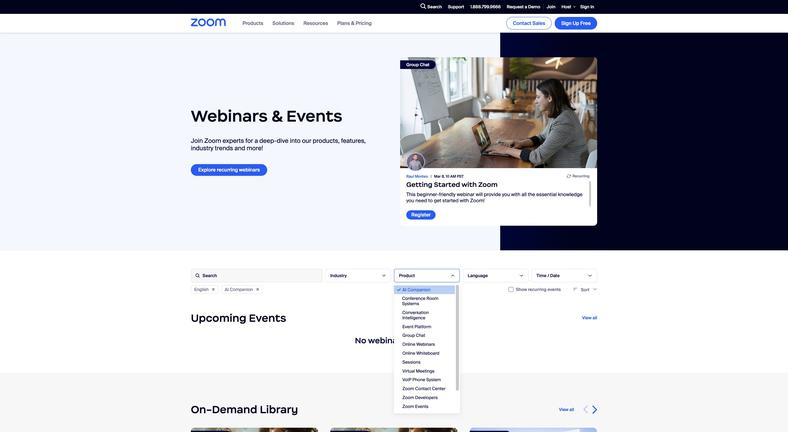 Task type: vqa. For each thing, say whether or not it's contained in the screenshot.
Zoom Webinar Team IMAGE
no



Task type: describe. For each thing, give the bounding box(es) containing it.
webinars & events
[[191, 106, 343, 126]]

online for online whiteboard
[[403, 351, 416, 356]]

online for online webinars
[[403, 342, 416, 347]]

raul montes image
[[407, 153, 424, 171]]

date
[[551, 273, 560, 278]]

mar
[[434, 174, 441, 179]]

platform
[[415, 324, 432, 329]]

sign for sign up free
[[562, 20, 572, 26]]

support link
[[445, 0, 468, 14]]

events for zoom events
[[415, 404, 429, 409]]

on-
[[191, 403, 212, 416]]

show recurring events
[[516, 287, 561, 292]]

zoom for zoom events
[[403, 404, 414, 409]]

room
[[427, 296, 439, 301]]

montes
[[415, 174, 428, 179]]

friendly
[[439, 191, 456, 198]]

pricing
[[356, 20, 372, 26]]

whiteboard
[[417, 351, 440, 356]]

1.888.799.9666
[[471, 4, 501, 9]]

join zoom experts for a deep-dive into our products, features, industry trends and more!
[[191, 137, 366, 152]]

event
[[403, 324, 414, 329]]

mar 8, 10 am pst
[[434, 174, 464, 179]]

1 horizontal spatial view all link
[[582, 315, 598, 321]]

request a demo
[[507, 4, 541, 9]]

1 vertical spatial group
[[403, 333, 415, 338]]

meetings
[[416, 368, 435, 374]]

conference room systems
[[402, 296, 439, 307]]

get
[[434, 197, 442, 204]]

search image
[[421, 4, 426, 9]]

0 horizontal spatial webinars
[[239, 167, 260, 173]]

8,
[[442, 174, 445, 179]]

plans & pricing link
[[337, 20, 372, 26]]

english
[[194, 287, 209, 292]]

host button
[[559, 0, 578, 14]]

screenshot 2023-11-20 at 9.42.13 am image
[[470, 428, 597, 432]]

am
[[451, 174, 456, 179]]

events
[[548, 287, 561, 292]]

with up webinar
[[462, 181, 477, 189]]

sign up free link
[[555, 17, 598, 30]]

recurring for explore
[[217, 167, 238, 173]]

group chat link
[[400, 57, 598, 168]]

voip phone system
[[403, 377, 441, 383]]

features,
[[341, 137, 366, 145]]

recurring
[[573, 174, 590, 179]]

zoom inside join zoom experts for a deep-dive into our products, features, industry trends and more!
[[204, 137, 221, 145]]

to
[[428, 197, 433, 204]]

register
[[412, 212, 431, 218]]

0 vertical spatial group
[[407, 62, 419, 67]]

view all for bottommost view all 'link'
[[559, 407, 574, 412]]

solutions
[[273, 20, 294, 26]]

up
[[573, 20, 580, 26]]

virtual
[[403, 368, 415, 374]]

join for join zoom experts for a deep-dive into our products, features, industry trends and more!
[[191, 137, 203, 145]]

events for upcoming events
[[249, 311, 286, 325]]

plans & pricing
[[337, 20, 372, 26]]

started
[[434, 181, 460, 189]]

products,
[[313, 137, 340, 145]]

virtual meetings
[[403, 368, 435, 374]]

online whiteboard
[[403, 351, 440, 356]]

conversation
[[403, 310, 429, 315]]

explore recurring webinars
[[198, 167, 260, 173]]

zoom inside getting started with zoom this beginner-friendly webinar will provide you with all the essential knowledge you need to get started with zoom!
[[479, 181, 498, 189]]

0 vertical spatial a
[[525, 4, 527, 9]]

trends
[[215, 144, 233, 152]]

zoom contact center
[[403, 386, 446, 392]]

library
[[260, 403, 298, 416]]

& for plans
[[351, 20, 355, 26]]

join link
[[544, 0, 559, 14]]

webinar
[[457, 191, 475, 198]]

10
[[446, 174, 450, 179]]

2 vertical spatial all
[[570, 407, 574, 412]]

1 horizontal spatial ai
[[403, 287, 407, 292]]

sort
[[581, 287, 590, 292]]

request
[[507, 4, 524, 9]]

explore recurring webinars link
[[191, 164, 267, 176]]

plans
[[337, 20, 350, 26]]

conversation intelligence
[[403, 310, 429, 321]]

raul montes link
[[407, 174, 434, 179]]

zoom events
[[403, 404, 429, 409]]

sales
[[533, 20, 546, 26]]

1 horizontal spatial contact
[[513, 20, 532, 26]]

0 horizontal spatial webinars
[[191, 106, 268, 126]]

systems
[[402, 301, 419, 307]]

our
[[302, 137, 312, 145]]

0 horizontal spatial ai companion
[[225, 287, 253, 292]]

& for webinars
[[272, 106, 283, 126]]

recurring for show
[[528, 287, 547, 292]]

sign for sign in
[[581, 4, 590, 9]]

conference
[[402, 296, 426, 301]]

one
[[415, 413, 424, 418]]

system
[[427, 377, 441, 383]]

industry
[[331, 273, 347, 278]]

found!
[[407, 336, 433, 346]]

online webinars
[[403, 342, 435, 347]]

no
[[355, 336, 367, 346]]

explore
[[198, 167, 216, 173]]

center
[[432, 386, 446, 392]]

resources button
[[304, 20, 328, 26]]

zoom for zoom developers
[[403, 395, 414, 400]]

time / date
[[537, 273, 560, 278]]

product
[[399, 273, 415, 278]]



Task type: locate. For each thing, give the bounding box(es) containing it.
developers
[[415, 395, 438, 400]]

solutions button
[[273, 20, 294, 26]]

hybrid workforce_experiences_mock-1 image
[[191, 428, 318, 432], [331, 428, 458, 432]]

with left zoom!
[[460, 197, 469, 204]]

the
[[528, 191, 535, 198]]

1 vertical spatial join
[[191, 137, 203, 145]]

join inside join zoom experts for a deep-dive into our products, features, industry trends and more!
[[191, 137, 203, 145]]

register link
[[407, 210, 436, 219]]

0 vertical spatial sign
[[581, 4, 590, 9]]

2 online from the top
[[403, 351, 416, 356]]

all inside getting started with zoom this beginner-friendly webinar will provide you with all the essential knowledge you need to get started with zoom!
[[522, 191, 527, 198]]

2 horizontal spatial events
[[415, 404, 429, 409]]

0 horizontal spatial you
[[407, 197, 415, 204]]

zoom one
[[403, 413, 424, 418]]

products
[[243, 20, 263, 26]]

contact
[[513, 20, 532, 26], [415, 386, 431, 392]]

you
[[502, 191, 510, 198], [407, 197, 415, 204]]

search image
[[421, 4, 426, 9]]

1 vertical spatial contact
[[415, 386, 431, 392]]

1 horizontal spatial view all
[[582, 315, 598, 321]]

1 vertical spatial events
[[249, 311, 286, 325]]

1 vertical spatial webinars
[[417, 342, 435, 347]]

1 vertical spatial chat
[[416, 333, 426, 338]]

experts
[[223, 137, 244, 145]]

sign
[[581, 4, 590, 9], [562, 20, 572, 26]]

0 vertical spatial all
[[522, 191, 527, 198]]

1 vertical spatial webinars
[[368, 336, 405, 346]]

pst
[[457, 174, 464, 179]]

zoom up 'zoom events'
[[403, 395, 414, 400]]

zoom developers
[[403, 395, 438, 400]]

with left the
[[511, 191, 521, 198]]

view all
[[582, 315, 598, 321], [559, 407, 574, 412]]

for
[[246, 137, 253, 145]]

0 horizontal spatial recurring
[[217, 167, 238, 173]]

time
[[537, 273, 547, 278]]

getting
[[407, 181, 433, 189]]

1 horizontal spatial a
[[525, 4, 527, 9]]

deep-
[[260, 137, 277, 145]]

demand
[[212, 403, 257, 416]]

more!
[[247, 144, 263, 152]]

webinars down event
[[368, 336, 405, 346]]

online up sessions
[[403, 351, 416, 356]]

0 horizontal spatial contact
[[415, 386, 431, 392]]

companion up conference
[[408, 287, 431, 292]]

online up online whiteboard
[[403, 342, 416, 347]]

sign left up
[[562, 20, 572, 26]]

events
[[286, 106, 343, 126], [249, 311, 286, 325], [415, 404, 429, 409]]

search
[[428, 4, 442, 10]]

& right 'plans'
[[351, 20, 355, 26]]

a left demo
[[525, 4, 527, 9]]

1 horizontal spatial ai companion
[[403, 287, 431, 292]]

sign up free
[[562, 20, 591, 26]]

view all for the rightmost view all 'link'
[[582, 315, 598, 321]]

1 horizontal spatial join
[[547, 4, 556, 9]]

Search field
[[191, 269, 323, 282]]

1 vertical spatial view all link
[[559, 407, 574, 412]]

raul
[[407, 174, 414, 179]]

webinars
[[239, 167, 260, 173], [368, 336, 405, 346]]

host
[[562, 4, 571, 10]]

demo
[[528, 4, 541, 9]]

a
[[525, 4, 527, 9], [255, 137, 258, 145]]

ai up conference
[[403, 287, 407, 292]]

1 horizontal spatial events
[[286, 106, 343, 126]]

in
[[591, 4, 594, 9]]

0 vertical spatial online
[[403, 342, 416, 347]]

need
[[416, 197, 427, 204]]

webinars up the experts
[[191, 106, 268, 126]]

1 horizontal spatial &
[[351, 20, 355, 26]]

zoom up zoom one
[[403, 404, 414, 409]]

0 vertical spatial contact
[[513, 20, 532, 26]]

chat inside group chat link
[[420, 62, 430, 67]]

ai right english
[[225, 287, 229, 292]]

0 vertical spatial view
[[582, 315, 592, 321]]

0 horizontal spatial &
[[272, 106, 283, 126]]

webinars up whiteboard
[[417, 342, 435, 347]]

1 horizontal spatial recurring
[[528, 287, 547, 292]]

0 vertical spatial view all link
[[582, 315, 598, 321]]

zoom down voip
[[403, 386, 414, 392]]

zoom call 16 image
[[400, 57, 598, 168]]

1 vertical spatial recurring
[[528, 287, 547, 292]]

0 vertical spatial events
[[286, 106, 343, 126]]

group chat
[[407, 62, 430, 67], [403, 333, 426, 338]]

zoom logo image
[[191, 19, 226, 27]]

join left the "trends"
[[191, 137, 203, 145]]

upcoming events
[[191, 311, 286, 325]]

1 vertical spatial online
[[403, 351, 416, 356]]

join
[[547, 4, 556, 9], [191, 137, 203, 145]]

webinars down more!
[[239, 167, 260, 173]]

you left need at the right top of page
[[407, 197, 415, 204]]

1 horizontal spatial all
[[570, 407, 574, 412]]

0 horizontal spatial join
[[191, 137, 203, 145]]

2 horizontal spatial all
[[593, 315, 598, 321]]

zoom!
[[470, 197, 485, 204]]

contact down request a demo link
[[513, 20, 532, 26]]

0 vertical spatial group chat
[[407, 62, 430, 67]]

1 horizontal spatial you
[[502, 191, 510, 198]]

zoom left 'one'
[[403, 413, 414, 418]]

1 horizontal spatial webinars
[[417, 342, 435, 347]]

1 vertical spatial group chat
[[403, 333, 426, 338]]

0 vertical spatial join
[[547, 4, 556, 9]]

0 horizontal spatial a
[[255, 137, 258, 145]]

and
[[235, 144, 245, 152]]

ai companion down search 'field'
[[225, 287, 253, 292]]

0 horizontal spatial ai
[[225, 287, 229, 292]]

0 horizontal spatial view
[[559, 407, 569, 412]]

zoom for zoom one
[[403, 413, 414, 418]]

products button
[[243, 20, 263, 26]]

0 horizontal spatial all
[[522, 191, 527, 198]]

/
[[548, 273, 550, 278]]

upcoming
[[191, 311, 247, 325]]

0 vertical spatial recurring
[[217, 167, 238, 173]]

zoom left the experts
[[204, 137, 221, 145]]

view all link
[[582, 315, 598, 321], [559, 407, 574, 412]]

sign in link
[[578, 0, 598, 14]]

0 horizontal spatial sign
[[562, 20, 572, 26]]

intelligence
[[403, 315, 426, 321]]

ai companion up conference
[[403, 287, 431, 292]]

request a demo link
[[504, 0, 544, 14]]

1 vertical spatial view
[[559, 407, 569, 412]]

hybrid workforce_experiences_mock-1 image down on-demand library
[[191, 428, 318, 432]]

will
[[476, 191, 483, 198]]

voip
[[403, 377, 412, 383]]

event platform
[[403, 324, 432, 329]]

hybrid workforce_experiences_mock-1 image down zoom one
[[331, 428, 458, 432]]

2 hybrid workforce_experiences_mock-1 image from the left
[[331, 428, 458, 432]]

recurring right explore
[[217, 167, 238, 173]]

chat
[[420, 62, 430, 67], [416, 333, 426, 338]]

on-demand library
[[191, 403, 298, 416]]

1 horizontal spatial sign
[[581, 4, 590, 9]]

0 vertical spatial webinars
[[239, 167, 260, 173]]

0 horizontal spatial view all
[[559, 407, 574, 412]]

industry
[[191, 144, 213, 152]]

a inside join zoom experts for a deep-dive into our products, features, industry trends and more!
[[255, 137, 258, 145]]

1 vertical spatial all
[[593, 315, 598, 321]]

1 vertical spatial &
[[272, 106, 283, 126]]

1 horizontal spatial hybrid workforce_experiences_mock-1 image
[[331, 428, 458, 432]]

you right provide
[[502, 191, 510, 198]]

started
[[443, 197, 459, 204]]

dive
[[277, 137, 289, 145]]

zoom
[[204, 137, 221, 145], [479, 181, 498, 189], [403, 386, 414, 392], [403, 395, 414, 400], [403, 404, 414, 409], [403, 413, 414, 418]]

recurring down time
[[528, 287, 547, 292]]

online
[[403, 342, 416, 347], [403, 351, 416, 356]]

1 vertical spatial view all
[[559, 407, 574, 412]]

None search field
[[398, 2, 419, 12]]

view
[[582, 315, 592, 321], [559, 407, 569, 412]]

sign left in
[[581, 4, 590, 9]]

1 online from the top
[[403, 342, 416, 347]]

1 hybrid workforce_experiences_mock-1 image from the left
[[191, 428, 318, 432]]

0 vertical spatial chat
[[420, 62, 430, 67]]

0 horizontal spatial events
[[249, 311, 286, 325]]

1 vertical spatial a
[[255, 137, 258, 145]]

companion
[[230, 287, 253, 292], [408, 287, 431, 292]]

0 horizontal spatial view all link
[[559, 407, 574, 412]]

with
[[462, 181, 477, 189], [511, 191, 521, 198], [460, 197, 469, 204]]

1 horizontal spatial webinars
[[368, 336, 405, 346]]

1 horizontal spatial view
[[582, 315, 592, 321]]

& up 'dive'
[[272, 106, 283, 126]]

0 horizontal spatial companion
[[230, 287, 253, 292]]

companion down search 'field'
[[230, 287, 253, 292]]

1 vertical spatial sign
[[562, 20, 572, 26]]

join for join
[[547, 4, 556, 9]]

sessions
[[403, 359, 421, 365]]

phone
[[413, 377, 425, 383]]

free
[[581, 20, 591, 26]]

resources
[[304, 20, 328, 26]]

0 vertical spatial webinars
[[191, 106, 268, 126]]

zoom for zoom contact center
[[403, 386, 414, 392]]

contact down "voip phone system"
[[415, 386, 431, 392]]

join left host
[[547, 4, 556, 9]]

0 vertical spatial view all
[[582, 315, 598, 321]]

raul montes
[[407, 174, 428, 179]]

0 vertical spatial &
[[351, 20, 355, 26]]

0 horizontal spatial hybrid workforce_experiences_mock-1 image
[[191, 428, 318, 432]]

&
[[351, 20, 355, 26], [272, 106, 283, 126]]

1 horizontal spatial companion
[[408, 287, 431, 292]]

zoom up provide
[[479, 181, 498, 189]]

2 vertical spatial events
[[415, 404, 429, 409]]

show
[[516, 287, 527, 292]]

a right 'for'
[[255, 137, 258, 145]]



